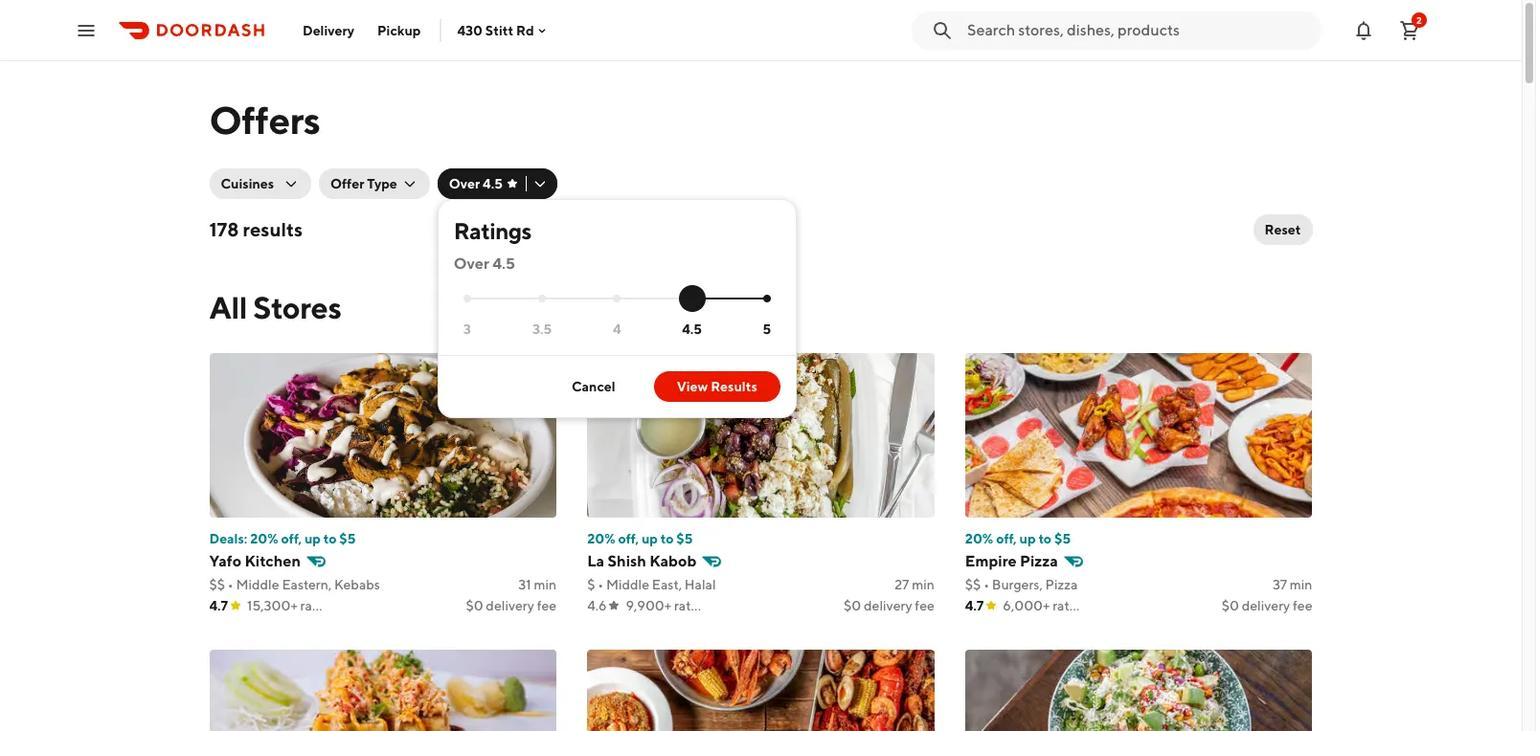 Task type: describe. For each thing, give the bounding box(es) containing it.
stitt
[[485, 23, 513, 38]]

offer type
[[330, 176, 397, 192]]

kebabs
[[334, 578, 380, 593]]

2
[[1417, 14, 1422, 25]]

$ • middle east, halal
[[587, 578, 716, 593]]

4 stars and over image
[[613, 295, 621, 303]]

cuisines
[[221, 176, 274, 192]]

1 to from the left
[[324, 532, 337, 547]]

$0 for yafo kitchen
[[466, 599, 483, 614]]

to for la shish kabob
[[661, 532, 674, 547]]

430 stitt rd button
[[457, 23, 549, 38]]

off, for la shish kabob
[[618, 532, 639, 547]]

3
[[463, 321, 471, 337]]

2 items, open order cart image
[[1398, 19, 1421, 42]]

results
[[711, 379, 757, 395]]

halal
[[685, 578, 716, 593]]

all
[[209, 289, 247, 326]]

6,000+
[[1003, 599, 1050, 614]]

la shish kabob
[[587, 553, 697, 571]]

results
[[243, 218, 303, 240]]

1 vertical spatial pizza
[[1045, 578, 1078, 593]]

$$ • middle eastern, kebabs
[[209, 578, 380, 593]]

178
[[209, 218, 239, 240]]

$0 delivery fee for la shish kabob
[[844, 599, 935, 614]]

view results button
[[654, 372, 780, 402]]

ratings
[[454, 217, 531, 244]]

31
[[518, 578, 531, 593]]

view
[[677, 379, 708, 395]]

yafo kitchen
[[209, 553, 301, 571]]

$$ • burgers, pizza
[[965, 578, 1078, 593]]

178 results
[[209, 218, 303, 240]]

all stores
[[209, 289, 341, 326]]

type
[[367, 176, 397, 192]]

3.5 stars and over image
[[538, 295, 546, 303]]

Store search: begin typing to search for stores available on DoorDash text field
[[967, 20, 1310, 41]]

1 20% from the left
[[250, 532, 278, 547]]

open menu image
[[75, 19, 98, 42]]

kabob
[[650, 553, 697, 571]]

$$ for empire pizza
[[965, 578, 981, 593]]

cancel button
[[549, 372, 638, 402]]

37 min
[[1273, 578, 1313, 593]]

• for la
[[598, 578, 603, 593]]

$
[[587, 578, 595, 593]]

• for empire
[[984, 578, 989, 593]]

$0 for la shish kabob
[[844, 599, 861, 614]]

20% for empire pizza
[[965, 532, 993, 547]]

15,300+ ratings
[[247, 599, 342, 614]]

empire
[[965, 553, 1017, 571]]

off, for empire pizza
[[996, 532, 1017, 547]]

shish
[[608, 553, 646, 571]]

pickup
[[377, 23, 421, 38]]

over 4.5 inside button
[[449, 176, 503, 192]]

offer
[[330, 176, 364, 192]]

ratings for la shish kabob
[[674, 599, 716, 614]]

1 $5 from the left
[[339, 532, 356, 547]]

kitchen
[[245, 553, 301, 571]]

1 vertical spatial over
[[454, 255, 489, 273]]

1 vertical spatial over 4.5
[[454, 255, 515, 273]]

4.5 inside button
[[483, 176, 503, 192]]

0 vertical spatial pizza
[[1020, 553, 1058, 571]]



Task type: vqa. For each thing, say whether or not it's contained in the screenshot.
L)
no



Task type: locate. For each thing, give the bounding box(es) containing it.
5
[[763, 321, 771, 337]]

off, up shish
[[618, 532, 639, 547]]

3 to from the left
[[1039, 532, 1052, 547]]

0 horizontal spatial $5
[[339, 532, 356, 547]]

0 vertical spatial over
[[449, 176, 480, 192]]

delivery for yafo kitchen
[[486, 599, 534, 614]]

min right the 27
[[912, 578, 935, 593]]

$5 up 'kabob' on the bottom left of page
[[676, 532, 693, 547]]

0 horizontal spatial $0
[[466, 599, 483, 614]]

fee for la shish kabob
[[915, 599, 935, 614]]

delivery
[[486, 599, 534, 614], [864, 599, 912, 614], [1242, 599, 1290, 614]]

middle for kitchen
[[236, 578, 279, 593]]

4.5
[[483, 176, 503, 192], [492, 255, 515, 273], [682, 321, 702, 337]]

2 horizontal spatial fee
[[1293, 599, 1313, 614]]

$0 delivery fee down the 27
[[844, 599, 935, 614]]

2 horizontal spatial •
[[984, 578, 989, 593]]

1 horizontal spatial middle
[[606, 578, 649, 593]]

3 up from the left
[[1020, 532, 1036, 547]]

3 ratings from the left
[[1053, 599, 1094, 614]]

rd
[[516, 23, 534, 38]]

2 horizontal spatial to
[[1039, 532, 1052, 547]]

3 delivery from the left
[[1242, 599, 1290, 614]]

3.5
[[532, 321, 552, 337]]

cancel
[[572, 379, 615, 395]]

1 horizontal spatial $0
[[844, 599, 861, 614]]

middle for shish
[[606, 578, 649, 593]]

min right 31
[[534, 578, 557, 593]]

middle
[[236, 578, 279, 593], [606, 578, 649, 593]]

ratings down halal
[[674, 599, 716, 614]]

1 vertical spatial 4.5
[[492, 255, 515, 273]]

4.7 down yafo
[[209, 599, 228, 614]]

20% off, up to $5 for shish
[[587, 532, 693, 547]]

delivery
[[303, 23, 354, 38]]

ratings
[[300, 599, 342, 614], [674, 599, 716, 614], [1053, 599, 1094, 614]]

ratings for empire pizza
[[1053, 599, 1094, 614]]

1 ratings from the left
[[300, 599, 342, 614]]

reset
[[1265, 222, 1301, 238]]

$0 delivery fee
[[466, 599, 557, 614], [844, 599, 935, 614], [1222, 599, 1313, 614]]

0 horizontal spatial min
[[534, 578, 557, 593]]

0 horizontal spatial to
[[324, 532, 337, 547]]

fee down 31 min
[[537, 599, 557, 614]]

notification bell image
[[1352, 19, 1375, 42]]

to up 'kabob' on the bottom left of page
[[661, 532, 674, 547]]

min right 37
[[1290, 578, 1313, 593]]

1 • from the left
[[228, 578, 233, 593]]

to for empire pizza
[[1039, 532, 1052, 547]]

ratings right the 6,000+
[[1053, 599, 1094, 614]]

0 horizontal spatial off,
[[281, 532, 302, 547]]

$0 delivery fee down 37
[[1222, 599, 1313, 614]]

over up 3 stars and over icon
[[454, 255, 489, 273]]

4.7 for yafo kitchen
[[209, 599, 228, 614]]

1 horizontal spatial •
[[598, 578, 603, 593]]

20% up 'la'
[[587, 532, 615, 547]]

5 stars and over image
[[763, 295, 771, 303]]

9,900+ ratings
[[626, 599, 716, 614]]

3 $0 from the left
[[1222, 599, 1239, 614]]

3 fee from the left
[[1293, 599, 1313, 614]]

up up la shish kabob
[[642, 532, 658, 547]]

1 up from the left
[[305, 532, 321, 547]]

up up empire pizza on the right of the page
[[1020, 532, 1036, 547]]

1 horizontal spatial up
[[642, 532, 658, 547]]

1 $0 from the left
[[466, 599, 483, 614]]

0 horizontal spatial •
[[228, 578, 233, 593]]

fee for empire pizza
[[1293, 599, 1313, 614]]

min
[[534, 578, 557, 593], [912, 578, 935, 593], [1290, 578, 1313, 593]]

to up the eastern,
[[324, 532, 337, 547]]

$5 up empire pizza on the right of the page
[[1054, 532, 1071, 547]]

0 horizontal spatial 4.7
[[209, 599, 228, 614]]

2 $0 delivery fee from the left
[[844, 599, 935, 614]]

view results
[[677, 379, 757, 395]]

off,
[[281, 532, 302, 547], [618, 532, 639, 547], [996, 532, 1017, 547]]

3 min from the left
[[1290, 578, 1313, 593]]

pizza up 6,000+ ratings
[[1045, 578, 1078, 593]]

$5 for la
[[676, 532, 693, 547]]

2 $$ from the left
[[965, 578, 981, 593]]

burgers,
[[992, 578, 1043, 593]]

2 horizontal spatial $0
[[1222, 599, 1239, 614]]

deals: 20% off, up to $5
[[209, 532, 356, 547]]

over 4.5
[[449, 176, 503, 192], [454, 255, 515, 273]]

delivery down 37
[[1242, 599, 1290, 614]]

20% off, up to $5 up la shish kabob
[[587, 532, 693, 547]]

$$
[[209, 578, 225, 593], [965, 578, 981, 593]]

1 20% off, up to $5 from the left
[[587, 532, 693, 547]]

4.5 up ratings
[[483, 176, 503, 192]]

1 fee from the left
[[537, 599, 557, 614]]

2 horizontal spatial $0 delivery fee
[[1222, 599, 1313, 614]]

1 delivery from the left
[[486, 599, 534, 614]]

$$ down yafo
[[209, 578, 225, 593]]

off, up kitchen
[[281, 532, 302, 547]]

1 horizontal spatial 4.7
[[965, 599, 984, 614]]

2 to from the left
[[661, 532, 674, 547]]

1 horizontal spatial min
[[912, 578, 935, 593]]

1 horizontal spatial 20%
[[587, 532, 615, 547]]

over 4.5 button
[[437, 169, 557, 199]]

1 horizontal spatial fee
[[915, 599, 935, 614]]

$0
[[466, 599, 483, 614], [844, 599, 861, 614], [1222, 599, 1239, 614]]

20% up kitchen
[[250, 532, 278, 547]]

2 horizontal spatial $5
[[1054, 532, 1071, 547]]

1 horizontal spatial $0 delivery fee
[[844, 599, 935, 614]]

• down empire
[[984, 578, 989, 593]]

2 horizontal spatial 20%
[[965, 532, 993, 547]]

offer type button
[[319, 169, 430, 199]]

1 off, from the left
[[281, 532, 302, 547]]

• for yafo
[[228, 578, 233, 593]]

cuisines button
[[209, 169, 311, 199]]

0 horizontal spatial 20%
[[250, 532, 278, 547]]

$5
[[339, 532, 356, 547], [676, 532, 693, 547], [1054, 532, 1071, 547]]

3 stars and over image
[[463, 295, 471, 303]]

delivery for empire pizza
[[1242, 599, 1290, 614]]

0 horizontal spatial middle
[[236, 578, 279, 593]]

$0 delivery fee down 31
[[466, 599, 557, 614]]

430 stitt rd
[[457, 23, 534, 38]]

2 horizontal spatial ratings
[[1053, 599, 1094, 614]]

offers
[[209, 98, 320, 143]]

delivery for la shish kabob
[[864, 599, 912, 614]]

delivery down 31
[[486, 599, 534, 614]]

2 horizontal spatial min
[[1290, 578, 1313, 593]]

2 fee from the left
[[915, 599, 935, 614]]

4.7 for empire pizza
[[965, 599, 984, 614]]

1 horizontal spatial $5
[[676, 532, 693, 547]]

4.5 down ratings
[[492, 255, 515, 273]]

up for la
[[642, 532, 658, 547]]

2 middle from the left
[[606, 578, 649, 593]]

31 min
[[518, 578, 557, 593]]

4.5 down 4.5 stars and over icon
[[682, 321, 702, 337]]

$$ down empire
[[965, 578, 981, 593]]

min for la shish kabob
[[912, 578, 935, 593]]

2 horizontal spatial off,
[[996, 532, 1017, 547]]

pickup button
[[366, 15, 432, 45]]

fee for yafo kitchen
[[537, 599, 557, 614]]

off, up empire pizza on the right of the page
[[996, 532, 1017, 547]]

$5 for empire
[[1054, 532, 1071, 547]]

2 $0 from the left
[[844, 599, 861, 614]]

20% off, up to $5 for pizza
[[965, 532, 1071, 547]]

$$ for yafo kitchen
[[209, 578, 225, 593]]

0 horizontal spatial $$
[[209, 578, 225, 593]]

3 $5 from the left
[[1054, 532, 1071, 547]]

over 4.5 down ratings
[[454, 255, 515, 273]]

2 20% from the left
[[587, 532, 615, 547]]

•
[[228, 578, 233, 593], [598, 578, 603, 593], [984, 578, 989, 593]]

0 vertical spatial over 4.5
[[449, 176, 503, 192]]

0 horizontal spatial $0 delivery fee
[[466, 599, 557, 614]]

2 horizontal spatial delivery
[[1242, 599, 1290, 614]]

stores
[[253, 289, 341, 326]]

1 horizontal spatial delivery
[[864, 599, 912, 614]]

to
[[324, 532, 337, 547], [661, 532, 674, 547], [1039, 532, 1052, 547]]

15,300+
[[247, 599, 298, 614]]

20% off, up to $5 up empire pizza on the right of the page
[[965, 532, 1071, 547]]

20% up empire
[[965, 532, 993, 547]]

2 delivery from the left
[[864, 599, 912, 614]]

2 ratings from the left
[[674, 599, 716, 614]]

$0 delivery fee for empire pizza
[[1222, 599, 1313, 614]]

reset button
[[1253, 215, 1313, 245]]

1 horizontal spatial off,
[[618, 532, 639, 547]]

• right $
[[598, 578, 603, 593]]

4.7
[[209, 599, 228, 614], [965, 599, 984, 614]]

east,
[[652, 578, 682, 593]]

1 horizontal spatial to
[[661, 532, 674, 547]]

1 horizontal spatial $$
[[965, 578, 981, 593]]

pizza
[[1020, 553, 1058, 571], [1045, 578, 1078, 593]]

over up ratings
[[449, 176, 480, 192]]

3 off, from the left
[[996, 532, 1017, 547]]

1 horizontal spatial ratings
[[674, 599, 716, 614]]

eastern,
[[282, 578, 332, 593]]

to up empire pizza on the right of the page
[[1039, 532, 1052, 547]]

4
[[613, 321, 621, 337]]

la
[[587, 553, 604, 571]]

2 • from the left
[[598, 578, 603, 593]]

min for empire pizza
[[1290, 578, 1313, 593]]

2 20% off, up to $5 from the left
[[965, 532, 1071, 547]]

3 20% from the left
[[965, 532, 993, 547]]

up
[[305, 532, 321, 547], [642, 532, 658, 547], [1020, 532, 1036, 547]]

2 $5 from the left
[[676, 532, 693, 547]]

1 middle from the left
[[236, 578, 279, 593]]

ratings for yafo kitchen
[[300, 599, 342, 614]]

27 min
[[895, 578, 935, 593]]

4.5 stars and over image
[[688, 295, 696, 303]]

2 button
[[1391, 11, 1429, 49]]

3 $0 delivery fee from the left
[[1222, 599, 1313, 614]]

2 4.7 from the left
[[965, 599, 984, 614]]

fee down 27 min
[[915, 599, 935, 614]]

2 off, from the left
[[618, 532, 639, 547]]

3 • from the left
[[984, 578, 989, 593]]

2 horizontal spatial up
[[1020, 532, 1036, 547]]

430
[[457, 23, 483, 38]]

4.7 down empire
[[965, 599, 984, 614]]

1 4.7 from the left
[[209, 599, 228, 614]]

up up the eastern,
[[305, 532, 321, 547]]

over 4.5 up ratings
[[449, 176, 503, 192]]

1 horizontal spatial 20% off, up to $5
[[965, 532, 1071, 547]]

$0 for empire pizza
[[1222, 599, 1239, 614]]

20%
[[250, 532, 278, 547], [587, 532, 615, 547], [965, 532, 993, 547]]

middle down yafo kitchen
[[236, 578, 279, 593]]

27
[[895, 578, 909, 593]]

delivery down the 27
[[864, 599, 912, 614]]

over inside over 4.5 button
[[449, 176, 480, 192]]

2 min from the left
[[912, 578, 935, 593]]

0 horizontal spatial delivery
[[486, 599, 534, 614]]

empire pizza
[[965, 553, 1058, 571]]

min for yafo kitchen
[[534, 578, 557, 593]]

$5 up kebabs
[[339, 532, 356, 547]]

pizza up $$ • burgers, pizza
[[1020, 553, 1058, 571]]

1 $0 delivery fee from the left
[[466, 599, 557, 614]]

6,000+ ratings
[[1003, 599, 1094, 614]]

9,900+
[[626, 599, 672, 614]]

middle down shish
[[606, 578, 649, 593]]

0 vertical spatial 4.5
[[483, 176, 503, 192]]

20% for la shish kabob
[[587, 532, 615, 547]]

• down yafo
[[228, 578, 233, 593]]

0 horizontal spatial 20% off, up to $5
[[587, 532, 693, 547]]

4.6
[[587, 599, 607, 614]]

$0 delivery fee for yafo kitchen
[[466, 599, 557, 614]]

over
[[449, 176, 480, 192], [454, 255, 489, 273]]

delivery button
[[291, 15, 366, 45]]

ratings down the eastern,
[[300, 599, 342, 614]]

up for empire
[[1020, 532, 1036, 547]]

20% off, up to $5
[[587, 532, 693, 547], [965, 532, 1071, 547]]

2 up from the left
[[642, 532, 658, 547]]

fee down 37 min
[[1293, 599, 1313, 614]]

1 $$ from the left
[[209, 578, 225, 593]]

fee
[[537, 599, 557, 614], [915, 599, 935, 614], [1293, 599, 1313, 614]]

2 vertical spatial 4.5
[[682, 321, 702, 337]]

1 min from the left
[[534, 578, 557, 593]]

yafo
[[209, 553, 241, 571]]

deals:
[[209, 532, 247, 547]]

37
[[1273, 578, 1287, 593]]

0 horizontal spatial up
[[305, 532, 321, 547]]

0 horizontal spatial ratings
[[300, 599, 342, 614]]

0 horizontal spatial fee
[[537, 599, 557, 614]]



